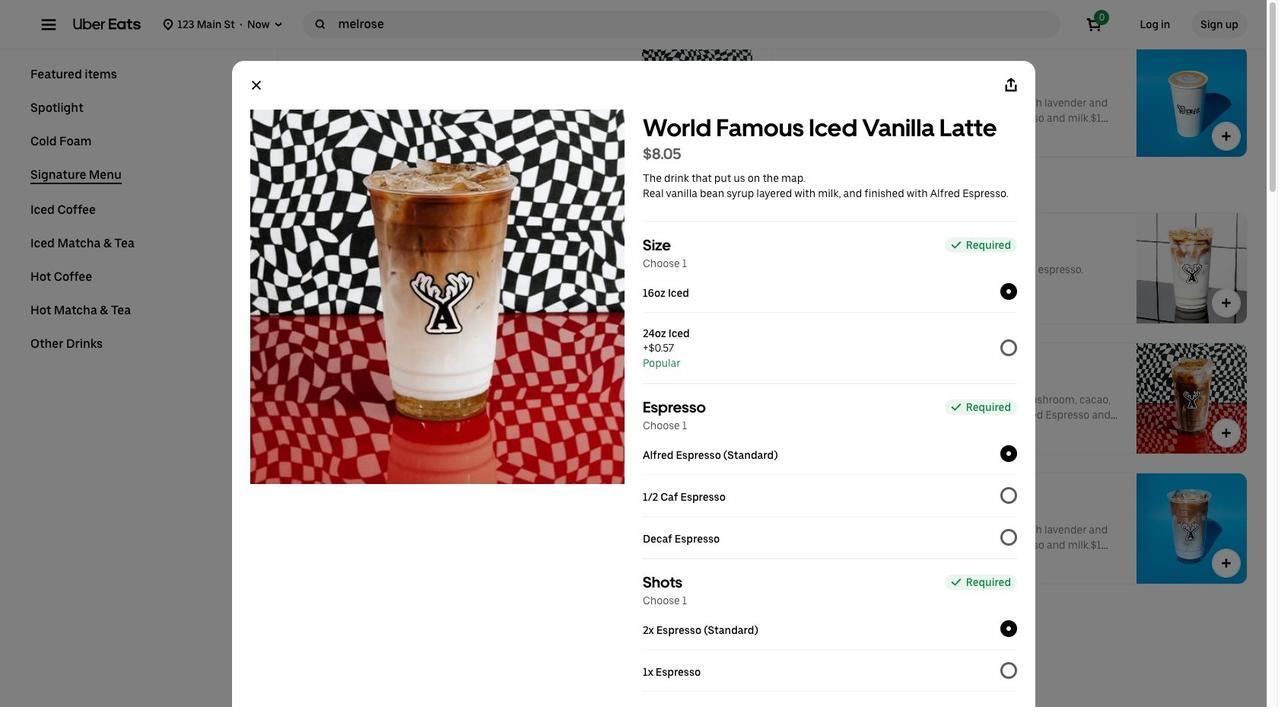 Task type: describe. For each thing, give the bounding box(es) containing it.
iced mocha image
[[642, 473, 753, 584]]

iced latte image
[[1137, 213, 1248, 323]]

quick add image for sugar free world famous iced vanilla latte image
[[725, 686, 740, 701]]

iced lavender latte image
[[1137, 473, 1248, 584]]

world famous iced vanilla latte image
[[642, 213, 753, 323]]

quick add image for right iced o.g. chagaccino "image"
[[1219, 425, 1235, 441]]

uber eats home image
[[73, 18, 141, 30]]

deliver to image
[[162, 18, 175, 30]]

hot lavender latte image
[[1137, 46, 1248, 157]]

iced americano image
[[642, 343, 753, 454]]

hot matcha lavender latte image
[[642, 0, 753, 27]]

quick add image for iced mocha image
[[725, 556, 740, 571]]



Task type: locate. For each thing, give the bounding box(es) containing it.
quick add image for iced latte image
[[1219, 295, 1235, 311]]

quick add image for top iced o.g. chagaccino "image"
[[725, 129, 740, 144]]

quick add image
[[1219, 0, 1235, 14], [725, 129, 740, 144], [1219, 425, 1235, 441], [725, 686, 740, 701]]

dialog dialog
[[232, 61, 1036, 707]]

0 vertical spatial iced o.g. chagaccino image
[[642, 46, 753, 157]]

1 horizontal spatial iced o.g. chagaccino image
[[1137, 343, 1248, 454]]

quick add image
[[725, 0, 740, 14], [1219, 129, 1235, 144], [1219, 295, 1235, 311], [725, 556, 740, 571], [1219, 556, 1235, 571]]

iced o.g. chagaccino image
[[642, 46, 753, 157], [1137, 343, 1248, 454]]

quick add image for hot matcha lavender latte image
[[725, 0, 740, 14]]

hot o.g. chagaccino image
[[1137, 0, 1248, 27]]

1 vertical spatial iced o.g. chagaccino image
[[1137, 343, 1248, 454]]

quick add image for iced lavender latte 'image' at the bottom right of the page
[[1219, 556, 1235, 571]]

close image
[[250, 79, 262, 91]]

quick add image for hot lavender latte image
[[1219, 129, 1235, 144]]

deliver to image
[[273, 18, 285, 30]]

0 horizontal spatial iced o.g. chagaccino image
[[642, 46, 753, 157]]

sugar free world famous iced vanilla latte image
[[642, 604, 753, 707]]

main navigation menu image
[[41, 17, 56, 32]]

quick add image for hot o.g. chagaccino image
[[1219, 0, 1235, 14]]

navigation
[[30, 67, 241, 370]]



Task type: vqa. For each thing, say whether or not it's contained in the screenshot.
topmost the panda
no



